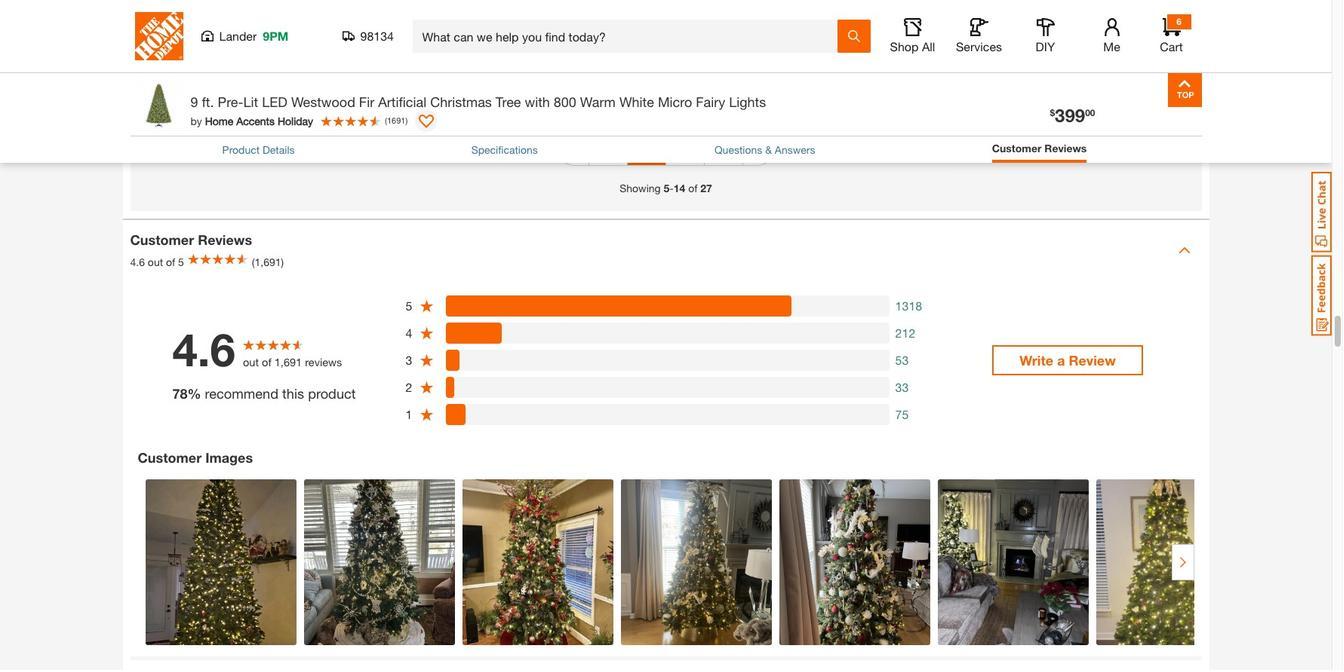 Task type: describe. For each thing, give the bounding box(es) containing it.
fir
[[359, 94, 374, 110]]

white
[[619, 94, 654, 110]]

-
[[670, 182, 674, 195]]

customer images
[[138, 450, 253, 466]]

report button
[[1142, 62, 1174, 78]]

2 vertical spatial customer
[[138, 450, 202, 466]]

75
[[895, 407, 909, 422]]

product
[[222, 143, 260, 156]]

1 horizontal spatial 5
[[406, 299, 412, 313]]

star icon image for 4
[[419, 326, 434, 341]]

services button
[[955, 18, 1003, 54]]

1691
[[387, 115, 406, 125]]

%
[[188, 386, 201, 402]]

21,
[[253, 29, 267, 42]]

14
[[674, 182, 685, 195]]

review
[[1069, 352, 1116, 369]]

diy
[[1036, 39, 1055, 54]]

polygroup button
[[173, 28, 221, 44]]

0 horizontal spatial 5
[[178, 256, 184, 269]]

home
[[205, 114, 233, 127]]

$
[[1050, 107, 1055, 118]]

the home depot logo image
[[135, 12, 183, 60]]

lit
[[243, 94, 258, 110]]

diy button
[[1021, 18, 1070, 54]]

lander 9pm
[[219, 29, 289, 43]]

(
[[385, 115, 387, 125]]

led
[[262, 94, 287, 110]]

1 vertical spatial 4
[[406, 326, 412, 340]]

2 vertical spatial of
[[262, 356, 271, 369]]

27
[[700, 182, 712, 195]]

)
[[406, 115, 408, 125]]

cart
[[1160, 39, 1183, 54]]

78 % recommend this product
[[172, 386, 356, 402]]

warm
[[580, 94, 616, 110]]

1
[[406, 407, 412, 422]]

$ 399 00
[[1050, 105, 1095, 126]]

westwood
[[291, 94, 355, 110]]

all
[[922, 39, 935, 54]]

feedback link image
[[1311, 255, 1332, 337]]

by for by home accents holiday
[[191, 114, 202, 127]]

helpful? button
[[157, 56, 206, 78]]

0 horizontal spatial out
[[148, 256, 163, 269]]

a
[[1057, 352, 1065, 369]]

out of 1,691 reviews
[[243, 356, 342, 369]]

1,691
[[274, 356, 302, 369]]

live chat image
[[1311, 172, 1332, 253]]

caret image
[[1178, 244, 1190, 256]]

4.6 out of 5
[[130, 256, 184, 269]]

lights
[[729, 94, 766, 110]]

me
[[1103, 39, 1120, 54]]

write a review
[[1020, 352, 1116, 369]]

product image image
[[134, 81, 183, 130]]

reviews
[[305, 356, 342, 369]]

98134 button
[[342, 29, 394, 44]]

artificial
[[378, 94, 426, 110]]

1 vertical spatial customer
[[130, 232, 194, 248]]

lander
[[219, 29, 257, 43]]

What can we help you find today? search field
[[422, 20, 836, 52]]

212
[[895, 326, 916, 340]]

shop all
[[890, 39, 935, 54]]

78
[[172, 386, 188, 402]]

recommend
[[205, 386, 278, 402]]

details
[[263, 143, 295, 156]]

holiday
[[278, 114, 313, 127]]

33
[[895, 380, 909, 394]]

star icon image for 2
[[419, 380, 434, 395]]

cart 6
[[1160, 16, 1183, 54]]

399
[[1055, 105, 1085, 126]]

4 inside navigation
[[720, 140, 727, 157]]

|
[[225, 29, 227, 42]]

9pm
[[263, 29, 289, 43]]

1318
[[895, 299, 922, 313]]

3
[[406, 353, 412, 367]]

(1,691)
[[252, 256, 284, 269]]

answers
[[775, 143, 815, 156]]



Task type: vqa. For each thing, say whether or not it's contained in the screenshot.
All
yes



Task type: locate. For each thing, give the bounding box(es) containing it.
me button
[[1088, 18, 1136, 54]]

9 ft. pre-lit led westwood fir artificial christmas tree with 800 warm white micro fairy lights
[[191, 94, 766, 110]]

0 vertical spatial customer
[[992, 142, 1042, 155]]

1 vertical spatial out
[[243, 356, 259, 369]]

product
[[308, 386, 356, 402]]

5 star icon image from the top
[[419, 407, 434, 422]]

accents
[[236, 114, 275, 127]]

star icon image
[[419, 299, 434, 314], [419, 326, 434, 341], [419, 353, 434, 368], [419, 380, 434, 395], [419, 407, 434, 422]]

by for by polygroup | nov 21, 2023
[[157, 29, 169, 42]]

1 horizontal spatial by
[[191, 114, 202, 127]]

0 vertical spatial by
[[157, 29, 169, 42]]

4.6
[[130, 256, 145, 269], [172, 323, 235, 377]]

display image
[[419, 115, 434, 130]]

800
[[554, 94, 576, 110]]

4 up 3
[[406, 326, 412, 340]]

1 vertical spatial of
[[166, 256, 175, 269]]

fairy
[[696, 94, 725, 110]]

product details button
[[222, 142, 295, 158], [222, 142, 295, 158]]

5
[[664, 182, 670, 195], [178, 256, 184, 269], [406, 299, 412, 313]]

( 1691 )
[[385, 115, 408, 125]]

this
[[282, 386, 304, 402]]

images
[[205, 450, 253, 466]]

tree
[[496, 94, 521, 110]]

by home accents holiday
[[191, 114, 313, 127]]

3 star icon image from the top
[[419, 353, 434, 368]]

2 vertical spatial 5
[[406, 299, 412, 313]]

1 vertical spatial reviews
[[198, 232, 252, 248]]

customer
[[992, 142, 1042, 155], [130, 232, 194, 248], [138, 450, 202, 466]]

4.6 for 4.6
[[172, 323, 235, 377]]

0 horizontal spatial reviews
[[198, 232, 252, 248]]

0 horizontal spatial of
[[166, 256, 175, 269]]

&
[[765, 143, 772, 156]]

1 horizontal spatial 4
[[720, 140, 727, 157]]

1 vertical spatial 4.6
[[172, 323, 235, 377]]

reviews down 399
[[1045, 142, 1087, 155]]

1 horizontal spatial reviews
[[1045, 142, 1087, 155]]

4 link
[[705, 133, 743, 165]]

services
[[956, 39, 1002, 54]]

0 vertical spatial 4.6
[[130, 256, 145, 269]]

questions & answers button
[[715, 142, 815, 158], [715, 142, 815, 158]]

with
[[525, 94, 550, 110]]

1 vertical spatial by
[[191, 114, 202, 127]]

0 vertical spatial reviews
[[1045, 142, 1087, 155]]

0 horizontal spatial customer reviews
[[130, 232, 252, 248]]

nov
[[231, 29, 250, 42]]

4 star icon image from the top
[[419, 380, 434, 395]]

product details
[[222, 143, 295, 156]]

helpful?
[[165, 61, 199, 72]]

1 vertical spatial 5
[[178, 256, 184, 269]]

by polygroup | nov 21, 2023
[[157, 29, 294, 42]]

98134
[[360, 29, 394, 43]]

showing
[[620, 182, 661, 195]]

0 horizontal spatial by
[[157, 29, 169, 42]]

polygroup
[[173, 29, 221, 42]]

star icon image for 3
[[419, 353, 434, 368]]

0 horizontal spatial 4
[[406, 326, 412, 340]]

pre-
[[218, 94, 243, 110]]

specifications
[[471, 143, 538, 156]]

shop
[[890, 39, 919, 54]]

by left the polygroup
[[157, 29, 169, 42]]

2
[[406, 380, 412, 394]]

4.6 for 4.6 out of 5
[[130, 256, 145, 269]]

0 horizontal spatial 4.6
[[130, 256, 145, 269]]

0 vertical spatial customer reviews
[[992, 142, 1087, 155]]

0 vertical spatial 5
[[664, 182, 670, 195]]

4
[[720, 140, 727, 157], [406, 326, 412, 340]]

53
[[895, 353, 909, 367]]

2 horizontal spatial of
[[688, 182, 698, 195]]

1 vertical spatial customer reviews
[[130, 232, 252, 248]]

write
[[1020, 352, 1054, 369]]

9
[[191, 94, 198, 110]]

christmas
[[430, 94, 492, 110]]

2 horizontal spatial 5
[[664, 182, 670, 195]]

4 navigation
[[558, 121, 774, 180]]

customer reviews up 4.6 out of 5
[[130, 232, 252, 248]]

reviews up (1,691)
[[198, 232, 252, 248]]

reviews
[[1045, 142, 1087, 155], [198, 232, 252, 248]]

0 vertical spatial of
[[688, 182, 698, 195]]

top button
[[1168, 73, 1202, 107]]

1 horizontal spatial out
[[243, 356, 259, 369]]

report
[[1142, 63, 1174, 76]]

1 horizontal spatial of
[[262, 356, 271, 369]]

1 star icon image from the top
[[419, 299, 434, 314]]

0 vertical spatial 4
[[720, 140, 727, 157]]

specifications button
[[471, 142, 538, 158], [471, 142, 538, 158]]

questions & answers
[[715, 143, 815, 156]]

0 vertical spatial out
[[148, 256, 163, 269]]

star icon image for 1
[[419, 407, 434, 422]]

of
[[688, 182, 698, 195], [166, 256, 175, 269], [262, 356, 271, 369]]

customer reviews down $
[[992, 142, 1087, 155]]

by
[[157, 29, 169, 42], [191, 114, 202, 127]]

micro
[[658, 94, 692, 110]]

shop all button
[[889, 18, 937, 54]]

customer reviews button
[[992, 140, 1087, 159], [992, 140, 1087, 156]]

showing 5 - 14 of 27
[[620, 182, 712, 195]]

4 left &
[[720, 140, 727, 157]]

1 horizontal spatial 4.6
[[172, 323, 235, 377]]

ft.
[[202, 94, 214, 110]]

2023
[[270, 29, 294, 42]]

out
[[148, 256, 163, 269], [243, 356, 259, 369]]

1 horizontal spatial customer reviews
[[992, 142, 1087, 155]]

by down 9
[[191, 114, 202, 127]]

00
[[1085, 107, 1095, 118]]

star icon image for 5
[[419, 299, 434, 314]]

write a review button
[[992, 345, 1143, 376]]

6
[[1177, 16, 1182, 27]]

questions
[[715, 143, 762, 156]]

2 star icon image from the top
[[419, 326, 434, 341]]



